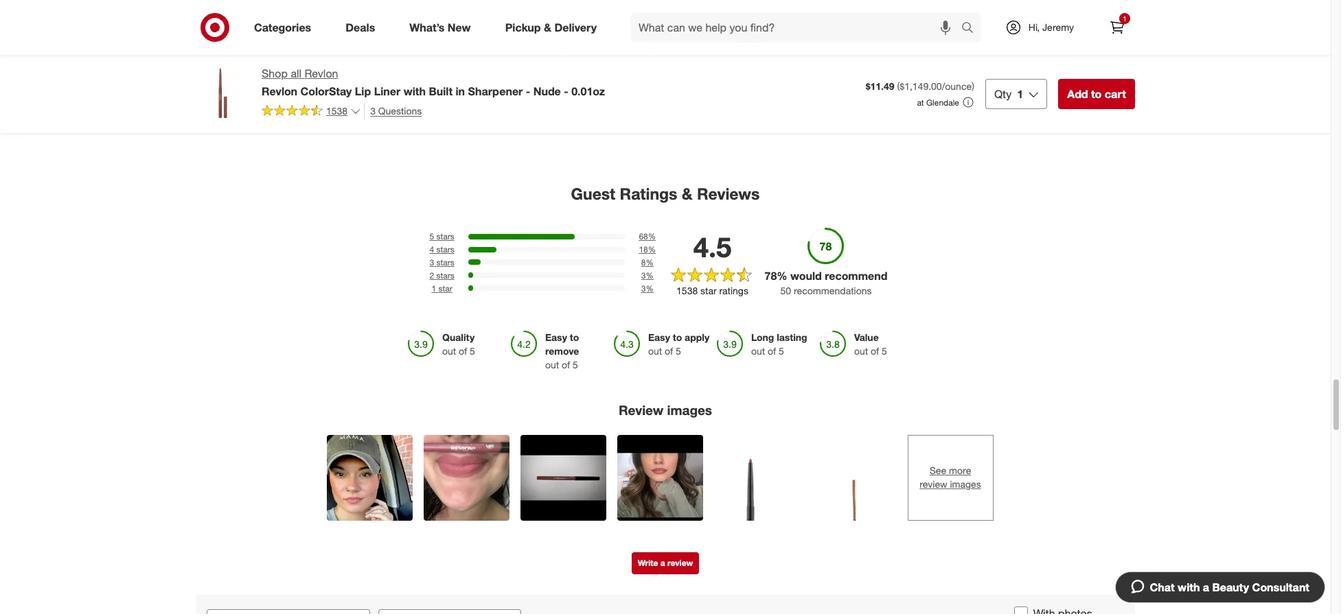 Task type: vqa. For each thing, say whether or not it's contained in the screenshot.


Task type: describe. For each thing, give the bounding box(es) containing it.
$11.49 ( $1,149.00 /ounce )
[[866, 80, 974, 92]]

8
[[641, 257, 646, 268]]

nude
[[533, 84, 561, 98]]

$5.99 black radiance true complexion hd corrector concealer - fair - 0.44oz
[[764, 29, 876, 77]]

lip inside shop all revlon revlon colorstay lip liner with built in sharpener - nude - 0.01oz
[[355, 84, 371, 98]]

2
[[430, 270, 434, 281]]

pickup & delivery link
[[494, 12, 614, 43]]

24
[[240, 53, 250, 65]]

pickup & delivery
[[505, 20, 597, 34]]

with inside the shade range colorstay™ lip liner has over 14 vibrant shades that pair perfectly with super lustrous™ lipstick shades.
[[991, 514, 1006, 524]]

1 horizontal spatial and
[[280, 503, 295, 513]]

vegan for lash
[[381, 41, 407, 53]]

with inside shop all revlon revlon colorstay lip liner with built in sharpener - nude - 0.01oz
[[404, 84, 426, 98]]

cream
[[254, 65, 283, 77]]

shades.
[[920, 526, 951, 536]]

guest
[[571, 184, 615, 203]]

qty
[[994, 87, 1012, 101]]

ulta
[[905, 77, 922, 89]]

apply
[[685, 332, 710, 344]]

qty 1
[[994, 87, 1023, 101]]

super
[[1009, 514, 1033, 524]]

lip inside the shade range colorstay™ lip liner has over 14 vibrant shades that pair perfectly with super lustrous™ lipstick shades.
[[970, 503, 982, 513]]

or
[[746, 514, 754, 524]]

With photos checkbox
[[1014, 607, 1028, 615]]

mascara for activist
[[1065, 53, 1102, 65]]

true for longwear
[[554, 41, 572, 53]]

sharpener,
[[526, 503, 568, 513]]

18
[[639, 245, 648, 255]]

all-
[[201, 503, 213, 513]]

step-
[[953, 41, 977, 53]]

$15.99 pacifica vegan collagen fluffy lash mascara - 0.24oz sponsored
[[344, 29, 448, 88]]

1 star
[[432, 283, 452, 294]]

guest review image 6 of 7, zoom in image
[[811, 435, 897, 521]]

new
[[448, 20, 471, 34]]

3 inside "link"
[[370, 105, 376, 117]]

- right primer
[[710, 53, 713, 65]]

sponsored inside $17.99 pacifica activist volume & curl mascara - 0.24 oz sponsored
[[1045, 65, 1085, 76]]

3 stars
[[430, 257, 454, 268]]

sponsored down "light/medium"
[[905, 77, 945, 88]]

images inside see more review images
[[950, 479, 981, 491]]

sponsored inside '$31.49 olay regenerist collagen peptide 24 face moisturizer cream - 1.7oz sponsored'
[[204, 77, 245, 88]]

jeremy
[[1043, 21, 1074, 33]]

to for easy to remove out of 5
[[570, 332, 579, 344]]

stars for 3 stars
[[436, 257, 454, 268]]

5 inside quality out of 5
[[470, 346, 475, 357]]

a inside built-in sharpener comes with a built-in sharpener, so you don't have to bring extra tools on-the-go.
[[489, 503, 494, 513]]

0.24
[[1111, 53, 1130, 65]]

value
[[854, 332, 879, 344]]

- inside '$31.49 olay regenerist collagen peptide 24 face moisturizer cream - 1.7oz sponsored'
[[286, 65, 289, 77]]

primer
[[679, 53, 707, 65]]

lash inside $15.99 pacifica vegan collagen fluffy lash mascara - 0.24oz sponsored
[[370, 53, 391, 65]]

olay
[[204, 41, 223, 53]]

collagen for mascara
[[410, 41, 448, 53]]

the-
[[519, 514, 535, 524]]

you
[[582, 503, 597, 513]]

quality out of 5
[[442, 332, 475, 357]]

0 vertical spatial images
[[667, 403, 712, 418]]

recommend
[[825, 269, 888, 283]]

/ounce
[[942, 80, 972, 92]]

lipstick
[[1081, 514, 1111, 524]]

tools
[[485, 514, 504, 524]]

prevent
[[362, 503, 392, 513]]

4.5
[[693, 231, 732, 264]]

at
[[917, 97, 924, 108]]

with inside built-in sharpener comes with a built-in sharpener, so you don't have to bring extra tools on-the-go.
[[471, 503, 487, 513]]

$5.99 for $5.99 black radiance true complexion longwear concealer - dark to deep - 0.2 fl oz
[[484, 29, 508, 41]]

out inside easy to apply out of 5
[[648, 346, 662, 357]]

smooth
[[680, 503, 711, 513]]

- left '0.40oz'
[[967, 65, 971, 77]]

3 % for stars
[[641, 270, 654, 281]]

$31.49
[[204, 29, 233, 41]]

perfectly
[[954, 514, 988, 524]]

liner inside shop all revlon revlon colorstay lip liner with built in sharpener - nude - 0.01oz
[[374, 84, 401, 98]]

68
[[639, 232, 648, 242]]

olay regenerist collagen peptide 24 face moisturizer cream - 1.7oz image
[[204, 0, 317, 21]]

color
[[259, 503, 278, 513]]

5 inside value out of 5
[[882, 346, 887, 357]]

go.
[[535, 514, 547, 524]]

add to cart button
[[1058, 79, 1135, 109]]

0 vertical spatial &
[[544, 20, 551, 34]]

helps
[[339, 503, 360, 513]]

5 inside easy to remove out of 5
[[573, 359, 578, 371]]

colorstay
[[300, 84, 352, 98]]

guest review image 4 of 7, zoom in image
[[617, 435, 703, 521]]

liner inside the shade range colorstay™ lip liner has over 14 vibrant shades that pair perfectly with super lustrous™ lipstick shades.
[[985, 503, 1004, 513]]

out inside long lasting out of 5
[[751, 346, 765, 357]]

to for add to cart
[[1091, 87, 1102, 101]]

add to cart
[[1067, 87, 1126, 101]]

1538 for 1538
[[326, 105, 348, 117]]

write
[[638, 558, 658, 569]]

collagen for face
[[275, 41, 313, 53]]

pair
[[937, 514, 952, 524]]

contour
[[905, 53, 939, 65]]

What can we help you find? suggestions appear below search field
[[631, 12, 965, 43]]

of inside long lasting out of 5
[[768, 346, 776, 357]]

out inside value out of 5
[[854, 346, 868, 357]]

long
[[751, 332, 774, 344]]

lasting inside all-day lasting color and definition, helps prevent feathering and bleeding.
[[230, 503, 256, 513]]

lash inside $13.99 pacifica vegan collagen lash serum primer - white - 0.24oz
[[624, 53, 645, 65]]

volume
[[1115, 41, 1147, 53]]

stars for 4 stars
[[436, 245, 454, 255]]

by-
[[977, 41, 991, 53]]

star for 1538
[[701, 285, 717, 296]]

easy to remove out of 5
[[545, 332, 579, 371]]

1538 for 1538 star ratings
[[677, 285, 698, 296]]

pickup
[[505, 20, 541, 34]]

radiance for longwear
[[511, 41, 551, 53]]

1 vertical spatial 1
[[1017, 87, 1023, 101]]

mascara for vegan
[[394, 53, 431, 65]]

$11.49
[[866, 80, 895, 92]]

$17.99 pacifica activist volume & curl mascara - 0.24 oz sponsored
[[1045, 29, 1155, 76]]

hi, jeremy
[[1029, 21, 1074, 33]]

review
[[619, 403, 664, 418]]

- left fair
[[811, 65, 815, 77]]

review images
[[619, 403, 712, 418]]

easy for easy to apply
[[648, 332, 670, 344]]

hd
[[819, 53, 832, 65]]

2 vertical spatial a
[[1203, 581, 1209, 595]]

$5.99 black radiance true complexion longwear concealer - dark to deep - 0.2 fl oz
[[484, 29, 594, 89]]

0.24oz inside $13.99 pacifica vegan collagen lash serum primer - white - 0.24oz
[[658, 65, 687, 77]]

consultant
[[1252, 581, 1310, 595]]

shade range colorstay™ lip liner has over 14 vibrant shades that pair perfectly with super lustrous™ lipstick shades.
[[920, 484, 1114, 536]]

sharpener inside built-in sharpener comes with a built-in sharpener, so you don't have to bring extra tools on-the-go.
[[486, 484, 547, 498]]

categories
[[254, 20, 311, 34]]

pacifica for lash
[[344, 41, 378, 53]]

review for write a review
[[668, 558, 693, 569]]

kit
[[942, 53, 954, 65]]

definition,
[[298, 503, 336, 513]]

longwear
[[538, 53, 581, 65]]

long lasting out of 5
[[751, 332, 807, 357]]

corrector
[[835, 53, 876, 65]]

of inside easy to apply out of 5
[[665, 346, 673, 357]]

0.2
[[491, 77, 504, 89]]

fair
[[818, 65, 833, 77]]

% inside the 78 % would recommend 50 recommendations
[[777, 269, 788, 283]]

regenerist
[[226, 41, 273, 53]]

of inside value out of 5
[[871, 346, 879, 357]]

complexion for -
[[484, 53, 536, 65]]

chat
[[1150, 581, 1175, 595]]

% for 2 stars
[[646, 270, 654, 281]]

comfortable
[[787, 514, 836, 524]]

fluffy
[[344, 53, 368, 65]]

what's
[[409, 20, 445, 34]]

star for 1
[[438, 283, 452, 294]]

& inside $17.99 pacifica activist volume & curl mascara - 0.24 oz sponsored
[[1149, 41, 1155, 53]]

complexion for concealer
[[764, 53, 816, 65]]



Task type: locate. For each thing, give the bounding box(es) containing it.
0 horizontal spatial star
[[438, 283, 452, 294]]

categories link
[[242, 12, 328, 43]]

star left ratings
[[701, 285, 717, 296]]

1 horizontal spatial beauty
[[1212, 581, 1249, 595]]

0.24oz down fluffy
[[344, 65, 373, 77]]

1 horizontal spatial review
[[920, 479, 947, 491]]

0 horizontal spatial pacifica
[[344, 41, 378, 53]]

creamy
[[731, 503, 760, 513]]

2 mascara from the left
[[1065, 53, 1102, 65]]

1 link
[[1102, 12, 1133, 43]]

smashbox
[[905, 41, 950, 53]]

collagen for primer
[[690, 41, 728, 53]]

colorstay™
[[920, 503, 968, 513]]

quality
[[442, 332, 475, 344]]

% for 1 star
[[646, 283, 654, 294]]

1 pacifica from the left
[[344, 41, 378, 53]]

1 vertical spatial beauty
[[1212, 581, 1249, 595]]

1 horizontal spatial 1
[[1017, 87, 1023, 101]]

lip down fluffy
[[355, 84, 371, 98]]

1 vertical spatial revlon
[[262, 84, 297, 98]]

0 horizontal spatial in
[[456, 84, 465, 98]]

0 horizontal spatial 0.24oz
[[344, 65, 373, 77]]

sponsored down 'moisturizer'
[[204, 77, 245, 88]]

0 vertical spatial a
[[489, 503, 494, 513]]

review inside see more review images
[[920, 479, 947, 491]]

beauty inside button
[[1212, 581, 1249, 595]]

guest ratings & reviews
[[571, 184, 760, 203]]

with up questions
[[404, 84, 426, 98]]

1 horizontal spatial collagen
[[410, 41, 448, 53]]

step
[[991, 41, 1011, 53]]

easy for easy to remove
[[545, 332, 567, 344]]

black
[[484, 41, 508, 53], [764, 41, 788, 53]]

review for see more review images
[[920, 479, 947, 491]]

2 horizontal spatial in
[[516, 503, 523, 513]]

concealer inside $5.99 black radiance true complexion longwear concealer - dark to deep - 0.2 fl oz
[[484, 65, 528, 77]]

what's new
[[409, 20, 471, 34]]

bring
[[440, 514, 460, 524]]

4 stars
[[430, 245, 454, 255]]

beauty inside the smashbox step-by-step contour kit - light/medium - 0.40oz - ulta beauty
[[924, 77, 955, 89]]

concealer left fair
[[764, 65, 809, 77]]

pacifica down $15.99
[[344, 41, 378, 53]]

collagen inside '$31.49 olay regenerist collagen peptide 24 face moisturizer cream - 1.7oz sponsored'
[[275, 41, 313, 53]]

dark
[[537, 65, 557, 77]]

black radiance true complexion hd corrector concealer - fair - 0.44oz image
[[764, 0, 877, 21]]

$5.99 inside $5.99 black radiance true complexion longwear concealer - dark to deep - 0.2 fl oz
[[484, 29, 508, 41]]

& right volume
[[1149, 41, 1155, 53]]

mascara down the activist at the top right of page
[[1065, 53, 1102, 65]]

of down quality
[[459, 346, 467, 357]]

smashbox step-by-step contour kit - light/medium - 0.40oz - ulta beauty
[[905, 41, 1011, 89]]

sharpener left nude
[[468, 84, 523, 98]]

revlon up colorstay on the left of page
[[305, 67, 338, 80]]

to left apply
[[673, 332, 682, 344]]

radiance down the pickup
[[511, 41, 551, 53]]

2 collagen from the left
[[410, 41, 448, 53]]

$5.99
[[484, 29, 508, 41], [764, 29, 788, 41]]

black down the pickup
[[484, 41, 508, 53]]

out
[[442, 346, 456, 357], [648, 346, 662, 357], [751, 346, 765, 357], [854, 346, 868, 357], [545, 359, 559, 371]]

1 vertical spatial liner
[[985, 503, 1004, 513]]

- left 0.24
[[1105, 53, 1108, 65]]

image of revlon colorstay lip liner with built in sharpener - nude - 0.01oz image
[[196, 66, 251, 121]]

easy application smooth and creamy application, glides on easily without skipping or pulling. comfortable color, weightless feel.
[[680, 484, 871, 536]]

0 horizontal spatial true
[[554, 41, 572, 53]]

1538 link
[[262, 104, 361, 120]]

in right built
[[456, 84, 465, 98]]

0 horizontal spatial collagen
[[275, 41, 313, 53]]

lasting inside long lasting out of 5
[[777, 332, 807, 344]]

radiance inside $5.99 black radiance true complexion longwear concealer - dark to deep - 0.2 fl oz
[[511, 41, 551, 53]]

0 horizontal spatial &
[[544, 20, 551, 34]]

1 horizontal spatial vegan
[[661, 41, 687, 53]]

easy
[[545, 332, 567, 344], [648, 332, 670, 344]]

1 horizontal spatial $5.99
[[764, 29, 788, 41]]

pacifica inside $17.99 pacifica activist volume & curl mascara - 0.24 oz sponsored
[[1045, 41, 1078, 53]]

to inside easy to apply out of 5
[[673, 332, 682, 344]]

1 horizontal spatial concealer
[[764, 65, 809, 77]]

stars for 5 stars
[[436, 232, 454, 242]]

5
[[430, 232, 434, 242], [470, 346, 475, 357], [676, 346, 681, 357], [779, 346, 784, 357], [882, 346, 887, 357], [573, 359, 578, 371]]

liner up the 3 questions "link"
[[374, 84, 401, 98]]

1 vegan from the left
[[381, 41, 407, 53]]

out inside quality out of 5
[[442, 346, 456, 357]]

& right ratings
[[682, 184, 693, 203]]

2 horizontal spatial collagen
[[690, 41, 728, 53]]

3 stars from the top
[[436, 257, 454, 268]]

range
[[960, 484, 998, 498]]

serum
[[648, 53, 676, 65]]

of up review images
[[665, 346, 673, 357]]

$5.99 for $5.99 black radiance true complexion hd corrector concealer - fair - 0.44oz
[[764, 29, 788, 41]]

sponsored
[[1045, 65, 1085, 76], [204, 77, 245, 88], [344, 77, 385, 88], [905, 77, 945, 88]]

- down serum
[[652, 65, 655, 77]]

1 horizontal spatial lip
[[970, 503, 982, 513]]

out down value
[[854, 346, 868, 357]]

2 horizontal spatial pacifica
[[1045, 41, 1078, 53]]

3 % for star
[[641, 283, 654, 294]]

remove
[[545, 346, 579, 357]]

lip up perfectly
[[970, 503, 982, 513]]

images down more
[[950, 479, 981, 491]]

out down remove
[[545, 359, 559, 371]]

1 vertical spatial &
[[1149, 41, 1155, 53]]

radiance up hd
[[791, 41, 832, 53]]

2 concealer from the left
[[764, 65, 809, 77]]

true up corrector
[[834, 41, 852, 53]]

1 horizontal spatial images
[[950, 479, 981, 491]]

1 $5.99 from the left
[[484, 29, 508, 41]]

1 concealer from the left
[[484, 65, 528, 77]]

glides
[[810, 503, 833, 513]]

0 horizontal spatial 1
[[432, 283, 436, 294]]

2 $5.99 from the left
[[764, 29, 788, 41]]

4 stars from the top
[[436, 270, 454, 281]]

4
[[430, 245, 434, 255]]

oz
[[1132, 53, 1142, 65], [514, 77, 524, 89]]

1 horizontal spatial revlon
[[305, 67, 338, 80]]

out down quality
[[442, 346, 456, 357]]

feel.
[[724, 526, 741, 536]]

fl
[[507, 77, 512, 89]]

0.24oz
[[344, 65, 373, 77], [658, 65, 687, 77]]

0 horizontal spatial lash
[[370, 53, 391, 65]]

out inside easy to remove out of 5
[[545, 359, 559, 371]]

0 horizontal spatial images
[[667, 403, 712, 418]]

black inside $5.99 black radiance true complexion longwear concealer - dark to deep - 0.2 fl oz
[[484, 41, 508, 53]]

%
[[648, 232, 656, 242], [648, 245, 656, 255], [646, 257, 654, 268], [777, 269, 788, 283], [646, 270, 654, 281], [646, 283, 654, 294]]

pacifica for curl
[[1045, 41, 1078, 53]]

2 0.24oz from the left
[[658, 65, 687, 77]]

1 down 2
[[432, 283, 436, 294]]

1 horizontal spatial 1538
[[677, 285, 698, 296]]

0 vertical spatial beauty
[[924, 77, 955, 89]]

1 vertical spatial 3 %
[[641, 283, 654, 294]]

0 horizontal spatial review
[[668, 558, 693, 569]]

1 vertical spatial images
[[950, 479, 981, 491]]

pacifica vegan collagen lash serum primer - white - 0.24oz image
[[624, 0, 737, 21]]

2 black from the left
[[764, 41, 788, 53]]

stars up 1 star
[[436, 270, 454, 281]]

0 horizontal spatial $5.99
[[484, 29, 508, 41]]

1 mascara from the left
[[394, 53, 431, 65]]

easily
[[848, 503, 871, 513]]

mascara
[[394, 53, 431, 65], [1065, 53, 1102, 65]]

in inside shop all revlon revlon colorstay lip liner with built in sharpener - nude - 0.01oz
[[456, 84, 465, 98]]

don't
[[599, 503, 618, 513]]

2 pacifica from the left
[[624, 41, 658, 53]]

0 horizontal spatial 1538
[[326, 105, 348, 117]]

3 pacifica from the left
[[1045, 41, 1078, 53]]

0.24oz inside $15.99 pacifica vegan collagen fluffy lash mascara - 0.24oz sponsored
[[344, 65, 373, 77]]

collagen inside $13.99 pacifica vegan collagen lash serum primer - white - 0.24oz
[[690, 41, 728, 53]]

ratings
[[719, 285, 749, 296]]

% for 3 stars
[[646, 257, 654, 268]]

2 radiance from the left
[[791, 41, 832, 53]]

1 horizontal spatial lash
[[624, 53, 645, 65]]

liner left the has
[[985, 503, 1004, 513]]

1 horizontal spatial liner
[[985, 503, 1004, 513]]

2 3 % from the top
[[641, 283, 654, 294]]

lasting right day
[[230, 503, 256, 513]]

1 horizontal spatial &
[[682, 184, 693, 203]]

moisturizer
[[204, 65, 252, 77]]

1 vertical spatial a
[[661, 558, 665, 569]]

2 vertical spatial 1
[[432, 283, 436, 294]]

0 vertical spatial in
[[456, 84, 465, 98]]

skipping
[[711, 514, 743, 524]]

complexion up the fl
[[484, 53, 536, 65]]

1 vertical spatial review
[[668, 558, 693, 569]]

$5.99 down "black radiance true complexion hd corrector concealer - fair - 0.44oz" image
[[764, 29, 788, 41]]

complexion down what can we help you find? suggestions appear below search box
[[764, 53, 816, 65]]

guest review image 1 of 7, zoom in image
[[327, 435, 412, 521]]

images right review
[[667, 403, 712, 418]]

2 horizontal spatial a
[[1203, 581, 1209, 595]]

3 collagen from the left
[[690, 41, 728, 53]]

0 vertical spatial 1538
[[326, 105, 348, 117]]

- right '0.40oz'
[[1005, 65, 1008, 77]]

1 3 % from the top
[[641, 270, 654, 281]]

collagen down categories
[[275, 41, 313, 53]]

0 vertical spatial revlon
[[305, 67, 338, 80]]

0 horizontal spatial beauty
[[924, 77, 955, 89]]

1 inside 1 link
[[1123, 14, 1127, 23]]

true inside $5.99 black radiance true complexion hd corrector concealer - fair - 0.44oz
[[834, 41, 852, 53]]

1 vertical spatial 1538
[[677, 285, 698, 296]]

1 horizontal spatial a
[[661, 558, 665, 569]]

0 vertical spatial liner
[[374, 84, 401, 98]]

easy up remove
[[545, 332, 567, 344]]

that
[[920, 514, 935, 524]]

beauty down "light/medium"
[[924, 77, 955, 89]]

a right write
[[661, 558, 665, 569]]

pacifica inside $15.99 pacifica vegan collagen fluffy lash mascara - 0.24oz sponsored
[[344, 41, 378, 53]]

curl
[[1045, 53, 1062, 65]]

2 vertical spatial in
[[516, 503, 523, 513]]

1 horizontal spatial oz
[[1132, 53, 1142, 65]]

to up remove
[[570, 332, 579, 344]]

mascara inside $17.99 pacifica activist volume & curl mascara - 0.24 oz sponsored
[[1065, 53, 1102, 65]]

of down long
[[768, 346, 776, 357]]

see more review images
[[920, 465, 981, 491]]

built-in sharpener comes with a built-in sharpener, so you don't have to bring extra tools on-the-go.
[[440, 484, 650, 524]]

guest review image 5 of 7, zoom in image
[[714, 435, 800, 521]]

lash up white on the left
[[624, 53, 645, 65]]

black down "black radiance true complexion hd corrector concealer - fair - 0.44oz" image
[[764, 41, 788, 53]]

1 horizontal spatial true
[[834, 41, 852, 53]]

pulling.
[[756, 514, 785, 524]]

revlon
[[305, 67, 338, 80], [262, 84, 297, 98]]

2 easy from the left
[[648, 332, 670, 344]]

1 0.24oz from the left
[[344, 65, 373, 77]]

0 horizontal spatial concealer
[[484, 65, 528, 77]]

out up review images
[[648, 346, 662, 357]]

mascara up shop all revlon revlon colorstay lip liner with built in sharpener - nude - 0.01oz in the left top of the page
[[394, 53, 431, 65]]

stars down 4 stars
[[436, 257, 454, 268]]

oz down volume
[[1132, 53, 1142, 65]]

1 horizontal spatial 0.24oz
[[658, 65, 687, 77]]

easy inside easy to apply out of 5
[[648, 332, 670, 344]]

- up shop all revlon revlon colorstay lip liner with built in sharpener - nude - 0.01oz in the left top of the page
[[433, 53, 437, 65]]

1 for 1
[[1123, 14, 1127, 23]]

0 horizontal spatial black
[[484, 41, 508, 53]]

star
[[438, 283, 452, 294], [701, 285, 717, 296]]

1 right qty
[[1017, 87, 1023, 101]]

- right fair
[[836, 65, 840, 77]]

stars
[[436, 232, 454, 242], [436, 245, 454, 255], [436, 257, 454, 268], [436, 270, 454, 281]]

1.7oz
[[292, 65, 315, 77]]

5 inside easy to apply out of 5
[[676, 346, 681, 357]]

all-day lasting color and definition, helps prevent feathering and bleeding.
[[201, 503, 392, 524]]

2 lash from the left
[[624, 53, 645, 65]]

- right nude
[[564, 84, 568, 98]]

oz inside $17.99 pacifica activist volume & curl mascara - 0.24 oz sponsored
[[1132, 53, 1142, 65]]

1 black from the left
[[484, 41, 508, 53]]

1 vertical spatial in
[[472, 484, 483, 498]]

1 collagen from the left
[[275, 41, 313, 53]]

1 horizontal spatial star
[[701, 285, 717, 296]]

stars for 2 stars
[[436, 270, 454, 281]]

1 vertical spatial oz
[[514, 77, 524, 89]]

built
[[429, 84, 453, 98]]

1 complexion from the left
[[484, 53, 536, 65]]

1 vertical spatial lip
[[970, 503, 982, 513]]

$5.99 inside $5.99 black radiance true complexion hd corrector concealer - fair - 0.44oz
[[764, 29, 788, 41]]

sharpener inside shop all revlon revlon colorstay lip liner with built in sharpener - nude - 0.01oz
[[468, 84, 523, 98]]

comes
[[440, 503, 469, 513]]

of down value
[[871, 346, 879, 357]]

face
[[253, 53, 274, 65]]

concealer inside $5.99 black radiance true complexion hd corrector concealer - fair - 0.44oz
[[764, 65, 809, 77]]

0 horizontal spatial liner
[[374, 84, 401, 98]]

% for 5 stars
[[648, 232, 656, 242]]

all
[[291, 67, 302, 80]]

beauty left consultant
[[1212, 581, 1249, 595]]

0 vertical spatial review
[[920, 479, 947, 491]]

- right kit
[[956, 53, 960, 65]]

$1,149.00
[[900, 80, 942, 92]]

pacifica down $13.99
[[624, 41, 658, 53]]

extra
[[463, 514, 482, 524]]

1 horizontal spatial black
[[764, 41, 788, 53]]

review right write
[[668, 558, 693, 569]]

and left bleeding.
[[243, 514, 258, 524]]

shop
[[262, 67, 288, 80]]

pacifica down '$17.99'
[[1045, 41, 1078, 53]]

to inside easy to remove out of 5
[[570, 332, 579, 344]]

2 stars from the top
[[436, 245, 454, 255]]

to inside built-in sharpener comes with a built-in sharpener, so you don't have to bring extra tools on-the-go.
[[642, 503, 650, 513]]

0 horizontal spatial revlon
[[262, 84, 297, 98]]

0 horizontal spatial mascara
[[394, 53, 431, 65]]

easy inside easy to remove out of 5
[[545, 332, 567, 344]]

revlon down shop
[[262, 84, 297, 98]]

1 up volume
[[1123, 14, 1127, 23]]

easy left apply
[[648, 332, 670, 344]]

oz right the fl
[[514, 77, 524, 89]]

collagen up primer
[[690, 41, 728, 53]]

lash right fluffy
[[370, 53, 391, 65]]

have
[[621, 503, 640, 513]]

with inside button
[[1178, 581, 1200, 595]]

black for $5.99 black radiance true complexion longwear concealer - dark to deep - 0.2 fl oz
[[484, 41, 508, 53]]

1 horizontal spatial in
[[472, 484, 483, 498]]

- left all
[[286, 65, 289, 77]]

radiance inside $5.99 black radiance true complexion hd corrector concealer - fair - 0.44oz
[[791, 41, 832, 53]]

- inside $17.99 pacifica activist volume & curl mascara - 0.24 oz sponsored
[[1105, 53, 1108, 65]]

0 horizontal spatial vegan
[[381, 41, 407, 53]]

true up longwear
[[554, 41, 572, 53]]

- left nude
[[526, 84, 530, 98]]

2 horizontal spatial &
[[1149, 41, 1155, 53]]

2 vertical spatial &
[[682, 184, 693, 203]]

- inside $15.99 pacifica vegan collagen fluffy lash mascara - 0.24oz sponsored
[[433, 53, 437, 65]]

questions
[[378, 105, 422, 117]]

hi,
[[1029, 21, 1040, 33]]

sharpener up built- at the left bottom of the page
[[486, 484, 547, 498]]

to right have
[[642, 503, 650, 513]]

2 complexion from the left
[[764, 53, 816, 65]]

5 inside long lasting out of 5
[[779, 346, 784, 357]]

and inside easy application smooth and creamy application, glides on easily without skipping or pulling. comfortable color, weightless feel.
[[713, 503, 728, 513]]

&
[[544, 20, 551, 34], [1149, 41, 1155, 53], [682, 184, 693, 203]]

complexion inside $5.99 black radiance true complexion longwear concealer - dark to deep - 0.2 fl oz
[[484, 53, 536, 65]]

white
[[624, 65, 649, 77]]

stars up the 3 stars
[[436, 245, 454, 255]]

0 vertical spatial sharpener
[[468, 84, 523, 98]]

to inside button
[[1091, 87, 1102, 101]]

recommendations
[[794, 285, 872, 297]]

% for 4 stars
[[648, 245, 656, 255]]

2 horizontal spatial 1
[[1123, 14, 1127, 23]]

0 horizontal spatial lasting
[[230, 503, 256, 513]]

pacifica inside $13.99 pacifica vegan collagen lash serum primer - white - 0.24oz
[[624, 41, 658, 53]]

1 horizontal spatial mascara
[[1065, 53, 1102, 65]]

3 %
[[641, 270, 654, 281], [641, 283, 654, 294]]

1538 star ratings
[[677, 285, 749, 296]]

sponsored inside $15.99 pacifica vegan collagen fluffy lash mascara - 0.24oz sponsored
[[344, 77, 385, 88]]

& right the pickup
[[544, 20, 551, 34]]

of inside easy to remove out of 5
[[562, 359, 570, 371]]

a right chat
[[1203, 581, 1209, 595]]

to for easy to apply out of 5
[[673, 332, 682, 344]]

0 vertical spatial lip
[[355, 84, 371, 98]]

0 horizontal spatial and
[[243, 514, 258, 524]]

true inside $5.99 black radiance true complexion longwear concealer - dark to deep - 0.2 fl oz
[[554, 41, 572, 53]]

1 easy from the left
[[545, 332, 567, 344]]

guest review image 2 of 7, zoom in image
[[423, 435, 509, 521]]

1 vertical spatial sharpener
[[486, 484, 547, 498]]

to inside $5.99 black radiance true complexion longwear concealer - dark to deep - 0.2 fl oz
[[560, 65, 569, 77]]

application
[[712, 484, 779, 498]]

pacifica activist volume & curl mascara - 0.24 oz image
[[1045, 0, 1157, 21]]

of down remove
[[562, 359, 570, 371]]

0 horizontal spatial easy
[[545, 332, 567, 344]]

guest review image 3 of 7, zoom in image
[[520, 435, 606, 521]]

what's new link
[[398, 12, 488, 43]]

review down see
[[920, 479, 947, 491]]

pacifica for serum
[[624, 41, 658, 53]]

radiance for hd
[[791, 41, 832, 53]]

without
[[680, 514, 708, 524]]

2 true from the left
[[834, 41, 852, 53]]

$5.99 right new
[[484, 29, 508, 41]]

a
[[489, 503, 494, 513], [661, 558, 665, 569], [1203, 581, 1209, 595]]

0.24oz down serum
[[658, 65, 687, 77]]

0 horizontal spatial complexion
[[484, 53, 536, 65]]

1 horizontal spatial lasting
[[777, 332, 807, 344]]

1 stars from the top
[[436, 232, 454, 242]]

sponsored down curl
[[1045, 65, 1085, 76]]

0 horizontal spatial lip
[[355, 84, 371, 98]]

black inside $5.99 black radiance true complexion hd corrector concealer - fair - 0.44oz
[[764, 41, 788, 53]]

0 horizontal spatial oz
[[514, 77, 524, 89]]

1 vertical spatial lasting
[[230, 503, 256, 513]]

0 vertical spatial 1
[[1123, 14, 1127, 23]]

0 horizontal spatial a
[[489, 503, 494, 513]]

- left dark
[[531, 65, 535, 77]]

on
[[836, 503, 846, 513]]

vegan inside $15.99 pacifica vegan collagen fluffy lash mascara - 0.24oz sponsored
[[381, 41, 407, 53]]

application,
[[762, 503, 807, 513]]

black for $5.99 black radiance true complexion hd corrector concealer - fair - 0.44oz
[[764, 41, 788, 53]]

in up extra
[[472, 484, 483, 498]]

mascara inside $15.99 pacifica vegan collagen fluffy lash mascara - 0.24oz sponsored
[[394, 53, 431, 65]]

1 horizontal spatial complexion
[[764, 53, 816, 65]]

1 true from the left
[[554, 41, 572, 53]]

1 horizontal spatial easy
[[648, 332, 670, 344]]

star down 2 stars
[[438, 283, 452, 294]]

vegan for serum
[[661, 41, 687, 53]]

with left super
[[991, 514, 1006, 524]]

1538 left ratings
[[677, 285, 698, 296]]

0 vertical spatial lasting
[[777, 332, 807, 344]]

2 vegan from the left
[[661, 41, 687, 53]]

to down longwear
[[560, 65, 569, 77]]

78 % would recommend 50 recommendations
[[765, 269, 888, 297]]

out down long
[[751, 346, 765, 357]]

18 %
[[639, 245, 656, 255]]

1538 down colorstay on the left of page
[[326, 105, 348, 117]]

collagen
[[275, 41, 313, 53], [410, 41, 448, 53], [690, 41, 728, 53]]

1 horizontal spatial pacifica
[[624, 41, 658, 53]]

1538
[[326, 105, 348, 117], [677, 285, 698, 296]]

so
[[570, 503, 580, 513]]

sponsored down fluffy
[[344, 77, 385, 88]]

and up "skipping"
[[713, 503, 728, 513]]

to right add
[[1091, 87, 1102, 101]]

1 for 1 star
[[432, 283, 436, 294]]

true
[[554, 41, 572, 53], [834, 41, 852, 53]]

of inside quality out of 5
[[459, 346, 467, 357]]

lasting right long
[[777, 332, 807, 344]]

0 vertical spatial oz
[[1132, 53, 1142, 65]]

vegan inside $13.99 pacifica vegan collagen lash serum primer - white - 0.24oz
[[661, 41, 687, 53]]

1 radiance from the left
[[511, 41, 551, 53]]

1 horizontal spatial radiance
[[791, 41, 832, 53]]

stars up 4 stars
[[436, 232, 454, 242]]

concealer up the fl
[[484, 65, 528, 77]]

)
[[972, 80, 974, 92]]

radiance
[[511, 41, 551, 53], [791, 41, 832, 53]]

would
[[791, 269, 822, 283]]

with right chat
[[1178, 581, 1200, 595]]

0 vertical spatial 3 %
[[641, 270, 654, 281]]

in up on-
[[516, 503, 523, 513]]

0 horizontal spatial radiance
[[511, 41, 551, 53]]

complexion inside $5.99 black radiance true complexion hd corrector concealer - fair - 0.44oz
[[764, 53, 816, 65]]

1 lash from the left
[[370, 53, 391, 65]]

true for hd
[[834, 41, 852, 53]]

- left 0.2
[[484, 77, 488, 89]]

smashbox step-by-step contour kit - light/medium - 0.40oz - ulta beauty image
[[905, 0, 1017, 21]]

0.40oz
[[973, 65, 1002, 77]]

2 horizontal spatial and
[[713, 503, 728, 513]]

see
[[930, 465, 947, 477]]

oz inside $5.99 black radiance true complexion longwear concealer - dark to deep - 0.2 fl oz
[[514, 77, 524, 89]]

collagen inside $15.99 pacifica vegan collagen fluffy lash mascara - 0.24oz sponsored
[[410, 41, 448, 53]]



